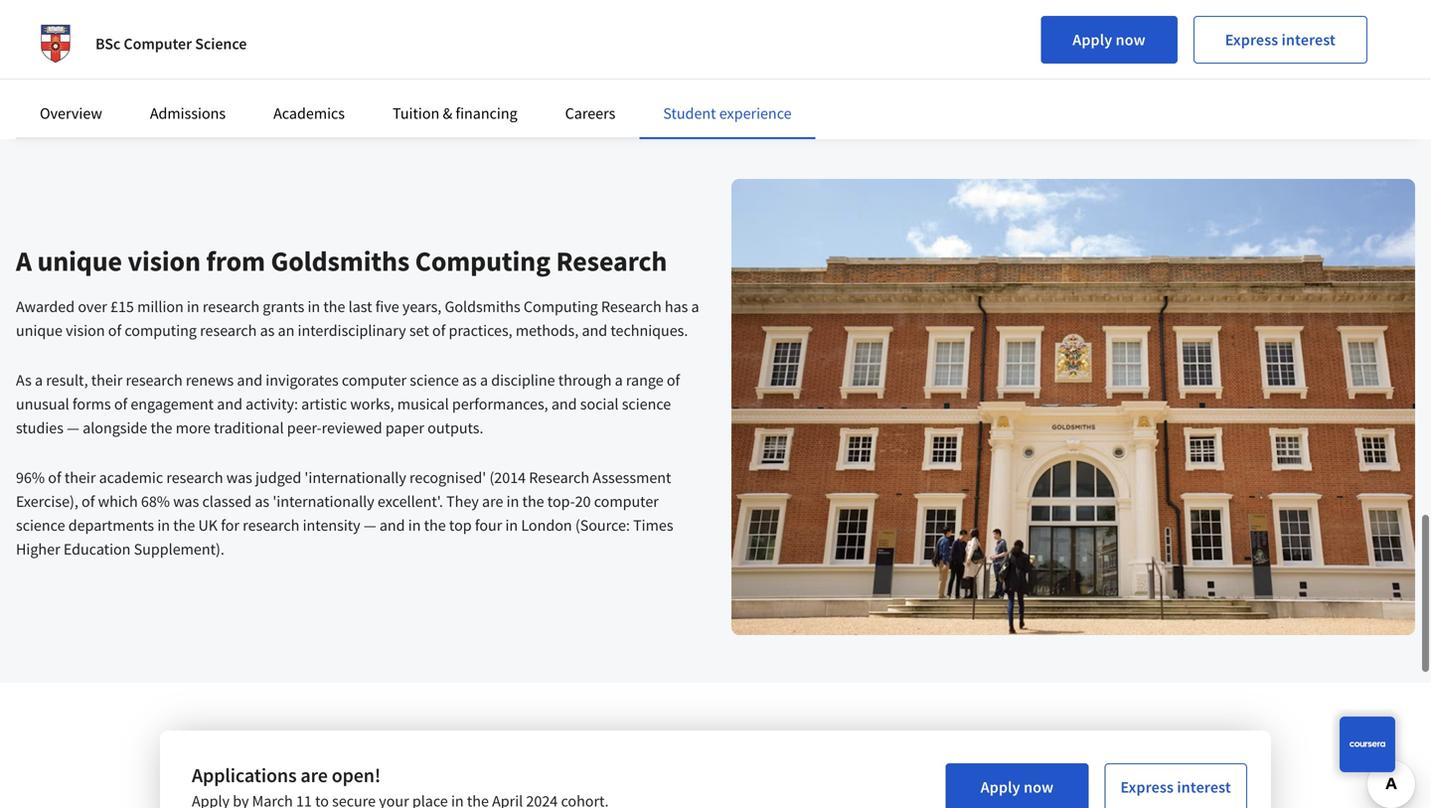 Task type: describe. For each thing, give the bounding box(es) containing it.
in right four
[[505, 516, 518, 535]]

vision inside awarded over £15 million in research grants in the last five years, goldsmiths computing research has a unique vision of computing research as an interdisciplinary set of practices, methods, and techniques.
[[66, 321, 105, 341]]

0 vertical spatial express interest button
[[1194, 16, 1368, 64]]

unique inside awarded over £15 million in research grants in the last five years, goldsmiths computing research has a unique vision of computing research as an interdisciplinary set of practices, methods, and techniques.
[[16, 321, 63, 341]]

their inside as a result, their research renews and invigorates computer science as a discipline through a range of unusual forms of engagement and activity: artistic works, musical performances, and social science studies — alongside the more traditional peer-reviewed paper outputs.
[[91, 370, 123, 390]]

bsc
[[95, 34, 121, 54]]

of right set
[[432, 321, 446, 341]]

an
[[278, 321, 295, 341]]

open!
[[332, 763, 381, 788]]

of right 96%
[[48, 468, 61, 488]]

alongside
[[83, 418, 147, 438]]

now for topmost express interest "button"
[[1116, 30, 1146, 50]]

top-
[[548, 492, 575, 512]]

1 vertical spatial science
[[622, 394, 671, 414]]

four
[[475, 516, 502, 535]]

careers
[[565, 103, 616, 123]]

0 vertical spatial research
[[556, 244, 667, 278]]

musical
[[397, 394, 449, 414]]

experience
[[719, 103, 792, 123]]

education
[[63, 539, 131, 559]]

overview
[[40, 103, 102, 123]]

a up "performances,"
[[480, 370, 488, 390]]

the left "uk"
[[173, 516, 195, 535]]

research inside "96% of their academic research was judged 'internationally recognised' (2014 research assessment exercise), of which 68% was classed as 'internationally excellent'. they are in the top-20 computer science departments in the uk for research intensity — and in the top four in london (source: times higher education supplement​)."
[[529, 468, 590, 488]]

tuition
[[393, 103, 440, 123]]

last
[[349, 297, 372, 317]]

admissions
[[150, 103, 226, 123]]

supplement​).
[[134, 539, 225, 559]]

assessment
[[593, 468, 671, 488]]

discipline
[[491, 370, 555, 390]]

research up the classed
[[166, 468, 223, 488]]

student experience link
[[663, 103, 792, 123]]

financing
[[456, 103, 518, 123]]

grants
[[263, 297, 304, 317]]

£15
[[110, 297, 134, 317]]

artistic
[[301, 394, 347, 414]]

research inside awarded over £15 million in research grants in the last five years, goldsmiths computing research has a unique vision of computing research as an interdisciplinary set of practices, methods, and techniques.
[[601, 297, 662, 317]]

has
[[665, 297, 688, 317]]

computer inside "96% of their academic research was judged 'internationally recognised' (2014 research assessment exercise), of which 68% was classed as 'internationally excellent'. they are in the top-20 computer science departments in the uk for research intensity — and in the top four in london (source: times higher education supplement​)."
[[594, 492, 659, 512]]

96% of their academic research was judged 'internationally recognised' (2014 research assessment exercise), of which 68% was classed as 'internationally excellent'. they are in the top-20 computer science departments in the uk for research intensity — and in the top four in london (source: times higher education supplement​).
[[16, 468, 674, 559]]

in down the excellent'.
[[408, 516, 421, 535]]

recognised'
[[410, 468, 486, 488]]

and up traditional
[[217, 394, 243, 414]]

london
[[521, 516, 572, 535]]

0 vertical spatial goldsmiths
[[271, 244, 410, 278]]

and up activity:
[[237, 370, 263, 390]]

applications
[[192, 763, 297, 788]]

in right million
[[187, 297, 200, 317]]

computing inside awarded over £15 million in research grants in the last five years, goldsmiths computing research has a unique vision of computing research as an interdisciplinary set of practices, methods, and techniques.
[[524, 297, 598, 317]]

and inside "96% of their academic research was judged 'internationally recognised' (2014 research assessment exercise), of which 68% was classed as 'internationally excellent'. they are in the top-20 computer science departments in the uk for research intensity — and in the top four in london (source: times higher education supplement​)."
[[380, 516, 405, 535]]

through
[[558, 370, 612, 390]]

20
[[575, 492, 591, 512]]

judged
[[256, 468, 301, 488]]

over
[[78, 297, 107, 317]]

in right grants
[[308, 297, 320, 317]]

research down from
[[203, 297, 260, 317]]

traditional
[[214, 418, 284, 438]]

performances,
[[452, 394, 548, 414]]

awarded
[[16, 297, 75, 317]]

of down £15
[[108, 321, 121, 341]]

lecturer
[[142, 2, 191, 20]]

admissions link
[[150, 103, 226, 123]]

a left range
[[615, 370, 623, 390]]

computer
[[124, 34, 192, 54]]

range
[[626, 370, 664, 390]]

they
[[446, 492, 479, 512]]

reviewed
[[322, 418, 382, 438]]

peer-
[[287, 418, 322, 438]]

director
[[351, 2, 397, 20]]

1 horizontal spatial science
[[410, 370, 459, 390]]

paper
[[386, 418, 424, 438]]

the inside awarded over £15 million in research grants in the last five years, goldsmiths computing research has a unique vision of computing research as an interdisciplinary set of practices, methods, and techniques.
[[323, 297, 345, 317]]

years,
[[403, 297, 442, 317]]

studies
[[233, 22, 276, 40]]

engagement
[[131, 394, 214, 414]]

excellent'.
[[378, 492, 443, 512]]

in down (2014 at the left bottom of page
[[507, 492, 519, 512]]

apply now button for topmost express interest "button"
[[1041, 16, 1178, 64]]

tuition & financing
[[393, 103, 518, 123]]

forms
[[72, 394, 111, 414]]

a right as
[[35, 370, 43, 390]]

as a result, their research renews and invigorates computer science as a discipline through a range of unusual forms of engagement and activity: artistic works, musical performances, and social science studies — alongside the more traditional peer-reviewed paper outputs.
[[16, 370, 680, 438]]

0 horizontal spatial was
[[173, 492, 199, 512]]

(source:
[[575, 516, 630, 535]]

times
[[633, 516, 674, 535]]

practices,
[[449, 321, 513, 341]]

academic
[[99, 468, 163, 488]]

student
[[663, 103, 716, 123]]

the inside as a result, their research renews and invigorates computer science as a discipline through a range of unusual forms of engagement and activity: artistic works, musical performances, and social science studies — alongside the more traditional peer-reviewed paper outputs.
[[151, 418, 172, 438]]

awarded over £15 million in research grants in the last five years, goldsmiths computing research has a unique vision of computing research as an interdisciplinary set of practices, methods, and techniques.
[[16, 297, 699, 341]]

dr simon katan image
[[16, 0, 126, 84]]

(2014
[[490, 468, 526, 488]]

0 vertical spatial 'internationally
[[305, 468, 406, 488]]

of up alongside
[[114, 394, 127, 414]]

outputs.
[[428, 418, 484, 438]]

classed
[[202, 492, 252, 512]]

activity:
[[246, 394, 298, 414]]

0 vertical spatial was
[[226, 468, 252, 488]]

academics link
[[273, 103, 345, 123]]



Task type: vqa. For each thing, say whether or not it's contained in the screenshot.
Credential in the Take The First Step Toward Your New Career Get Professional-Level Training And Earn A Credential Recognized By Leading Companies.
no



Task type: locate. For each thing, give the bounding box(es) containing it.
studies
[[16, 418, 64, 438]]

their inside "96% of their academic research was judged 'internationally recognised' (2014 research assessment exercise), of which 68% was classed as 'internationally excellent'. they are in the top-20 computer science departments in the uk for research intensity — and in the top four in london (source: times higher education supplement​)."
[[64, 468, 96, 488]]

undergraduate
[[142, 22, 230, 40]]

1 vertical spatial vision
[[66, 321, 105, 341]]

bsc computer science
[[95, 34, 247, 54]]

interest for topmost express interest "button"
[[1282, 30, 1336, 50]]

and
[[325, 2, 348, 20], [582, 321, 608, 341], [237, 370, 263, 390], [217, 394, 243, 414], [552, 394, 577, 414], [380, 516, 405, 535]]

express interest
[[1225, 30, 1336, 50], [1121, 778, 1231, 798]]

university of london logo image
[[32, 20, 80, 68]]

unique
[[37, 244, 122, 278], [16, 321, 63, 341]]

computer up works,
[[342, 370, 407, 390]]

higher
[[16, 539, 60, 559]]

academics
[[273, 103, 345, 123]]

a
[[16, 244, 32, 278]]

express for bottom express interest "button"
[[1121, 778, 1174, 798]]

unusual
[[16, 394, 69, 414]]

2 vertical spatial research
[[529, 468, 590, 488]]

research up renews
[[200, 321, 257, 341]]

goldsmiths inside awarded over £15 million in research grants in the last five years, goldsmiths computing research has a unique vision of computing research as an interdisciplinary set of practices, methods, and techniques.
[[445, 297, 521, 317]]

0 horizontal spatial apply now
[[981, 778, 1054, 798]]

of inside lecturer in creative computing and director of undergraduate studies
[[400, 2, 412, 20]]

apply now for apply now button for topmost express interest "button"
[[1073, 30, 1146, 50]]

express interest for bottom express interest "button"
[[1121, 778, 1231, 798]]

1 vertical spatial as
[[462, 370, 477, 390]]

1 horizontal spatial —
[[364, 516, 376, 535]]

apply for apply now button for topmost express interest "button"
[[1073, 30, 1113, 50]]

0 horizontal spatial computer
[[342, 370, 407, 390]]

express interest for topmost express interest "button"
[[1225, 30, 1336, 50]]

1 horizontal spatial goldsmiths
[[445, 297, 521, 317]]

works,
[[350, 394, 394, 414]]

as inside awarded over £15 million in research grants in the last five years, goldsmiths computing research has a unique vision of computing research as an interdisciplinary set of practices, methods, and techniques.
[[260, 321, 275, 341]]

vision
[[128, 244, 201, 278], [66, 321, 105, 341]]

in
[[193, 2, 204, 20], [187, 297, 200, 317], [308, 297, 320, 317], [507, 492, 519, 512], [157, 516, 170, 535], [408, 516, 421, 535], [505, 516, 518, 535]]

1 horizontal spatial vision
[[128, 244, 201, 278]]

1 vertical spatial was
[[173, 492, 199, 512]]

unique down 'awarded'
[[16, 321, 63, 341]]

are
[[482, 492, 503, 512], [301, 763, 328, 788]]

applications are open!
[[192, 763, 381, 788]]

as down judged at the left
[[255, 492, 270, 512]]

their up exercise),
[[64, 468, 96, 488]]

express
[[1225, 30, 1279, 50], [1121, 778, 1174, 798]]

computer
[[342, 370, 407, 390], [594, 492, 659, 512]]

— inside as a result, their research renews and invigorates computer science as a discipline through a range of unusual forms of engagement and activity: artistic works, musical performances, and social science studies — alongside the more traditional peer-reviewed paper outputs.
[[67, 418, 79, 438]]

vision down over
[[66, 321, 105, 341]]

1 horizontal spatial was
[[226, 468, 252, 488]]

computing inside lecturer in creative computing and director of undergraduate studies
[[258, 2, 323, 20]]

0 vertical spatial computing
[[258, 2, 323, 20]]

top
[[449, 516, 472, 535]]

of right director
[[400, 2, 412, 20]]

apply for apply now button corresponding to bottom express interest "button"
[[981, 778, 1021, 798]]

express interest button
[[1194, 16, 1368, 64], [1105, 764, 1248, 808]]

the down engagement
[[151, 418, 172, 438]]

0 horizontal spatial science
[[16, 516, 65, 535]]

1 vertical spatial apply
[[981, 778, 1021, 798]]

0 vertical spatial now
[[1116, 30, 1146, 50]]

2 vertical spatial science
[[16, 516, 65, 535]]

tuition & financing link
[[393, 103, 518, 123]]

science inside "96% of their academic research was judged 'internationally recognised' (2014 research assessment exercise), of which 68% was classed as 'internationally excellent'. they are in the top-20 computer science departments in the uk for research intensity — and in the top four in london (source: times higher education supplement​)."
[[16, 516, 65, 535]]

million
[[137, 297, 184, 317]]

now for bottom express interest "button"
[[1024, 778, 1054, 798]]

1 vertical spatial apply now
[[981, 778, 1054, 798]]

— inside "96% of their academic research was judged 'internationally recognised' (2014 research assessment exercise), of which 68% was classed as 'internationally excellent'. they are in the top-20 computer science departments in the uk for research intensity — and in the top four in london (source: times higher education supplement​)."
[[364, 516, 376, 535]]

their
[[91, 370, 123, 390], [64, 468, 96, 488]]

lecturer in creative computing and director of undergraduate studies
[[142, 2, 412, 40]]

apply now
[[1073, 30, 1146, 50], [981, 778, 1054, 798]]

from
[[206, 244, 265, 278]]

the left top
[[424, 516, 446, 535]]

1 vertical spatial now
[[1024, 778, 1054, 798]]

science up higher
[[16, 516, 65, 535]]

computing
[[125, 321, 197, 341]]

and down the excellent'.
[[380, 516, 405, 535]]

five
[[376, 297, 399, 317]]

computing up methods,
[[524, 297, 598, 317]]

research up engagement
[[126, 370, 183, 390]]

1 horizontal spatial are
[[482, 492, 503, 512]]

as left the an on the top of the page
[[260, 321, 275, 341]]

1 vertical spatial 'internationally
[[273, 492, 375, 512]]

dr sylvia xueni pan image
[[493, 0, 603, 84]]

computing up practices,
[[415, 244, 551, 278]]

0 vertical spatial are
[[482, 492, 503, 512]]

1 vertical spatial express interest
[[1121, 778, 1231, 798]]

1 vertical spatial interest
[[1177, 778, 1231, 798]]

social
[[580, 394, 619, 414]]

in inside lecturer in creative computing and director of undergraduate studies
[[193, 2, 204, 20]]

1 vertical spatial unique
[[16, 321, 63, 341]]

research right for
[[243, 516, 300, 535]]

'internationally down 'reviewed'
[[305, 468, 406, 488]]

computer down 'assessment'
[[594, 492, 659, 512]]

student experience
[[663, 103, 792, 123]]

0 vertical spatial apply now
[[1073, 30, 1146, 50]]

0 vertical spatial —
[[67, 418, 79, 438]]

methods,
[[516, 321, 579, 341]]

apply now button for bottom express interest "button"
[[946, 764, 1089, 808]]

1 vertical spatial express
[[1121, 778, 1174, 798]]

as up "performances,"
[[462, 370, 477, 390]]

of right range
[[667, 370, 680, 390]]

of left which
[[82, 492, 95, 512]]

— down forms
[[67, 418, 79, 438]]

set
[[409, 321, 429, 341]]

0 vertical spatial apply
[[1073, 30, 1113, 50]]

0 vertical spatial computer
[[342, 370, 407, 390]]

interdisciplinary
[[298, 321, 406, 341]]

the left "last"
[[323, 297, 345, 317]]

as
[[16, 370, 32, 390]]

and right methods,
[[582, 321, 608, 341]]

2 vertical spatial computing
[[524, 297, 598, 317]]

and inside awarded over £15 million in research grants in the last five years, goldsmiths computing research has a unique vision of computing research as an interdisciplinary set of practices, methods, and techniques.
[[582, 321, 608, 341]]

1 vertical spatial express interest button
[[1105, 764, 1248, 808]]

0 horizontal spatial interest
[[1177, 778, 1231, 798]]

result,
[[46, 370, 88, 390]]

their up forms
[[91, 370, 123, 390]]

as inside "96% of their academic research was judged 'internationally recognised' (2014 research assessment exercise), of which 68% was classed as 'internationally excellent'. they are in the top-20 computer science departments in the uk for research intensity — and in the top four in london (source: times higher education supplement​)."
[[255, 492, 270, 512]]

creative
[[207, 2, 255, 20]]

more
[[176, 418, 211, 438]]

1 vertical spatial are
[[301, 763, 328, 788]]

0 vertical spatial their
[[91, 370, 123, 390]]

careers link
[[565, 103, 616, 123]]

a right "has"
[[691, 297, 699, 317]]

invigorates
[[266, 370, 339, 390]]

0 vertical spatial express
[[1225, 30, 1279, 50]]

1 vertical spatial research
[[601, 297, 662, 317]]

0 vertical spatial interest
[[1282, 30, 1336, 50]]

research inside as a result, their research renews and invigorates computer science as a discipline through a range of unusual forms of engagement and activity: artistic works, musical performances, and social science studies — alongside the more traditional peer-reviewed paper outputs.
[[126, 370, 183, 390]]

are up four
[[482, 492, 503, 512]]

'internationally
[[305, 468, 406, 488], [273, 492, 375, 512]]

techniques.
[[611, 321, 688, 341]]

1 vertical spatial computer
[[594, 492, 659, 512]]

0 horizontal spatial now
[[1024, 778, 1054, 798]]

goldsmiths up "last"
[[271, 244, 410, 278]]

are left open!
[[301, 763, 328, 788]]

was up the classed
[[226, 468, 252, 488]]

computer inside as a result, their research renews and invigorates computer science as a discipline through a range of unusual forms of engagement and activity: artistic works, musical performances, and social science studies — alongside the more traditional peer-reviewed paper outputs.
[[342, 370, 407, 390]]

of
[[400, 2, 412, 20], [108, 321, 121, 341], [432, 321, 446, 341], [667, 370, 680, 390], [114, 394, 127, 414], [48, 468, 61, 488], [82, 492, 95, 512]]

'internationally up intensity
[[273, 492, 375, 512]]

0 vertical spatial as
[[260, 321, 275, 341]]

0 horizontal spatial are
[[301, 763, 328, 788]]

2 horizontal spatial science
[[622, 394, 671, 414]]

1 vertical spatial goldsmiths
[[445, 297, 521, 317]]

2 vertical spatial as
[[255, 492, 270, 512]]

which
[[98, 492, 138, 512]]

apply
[[1073, 30, 1113, 50], [981, 778, 1021, 798]]

1 vertical spatial —
[[364, 516, 376, 535]]

the up london
[[522, 492, 544, 512]]

computing up studies
[[258, 2, 323, 20]]

apply now for apply now button corresponding to bottom express interest "button"
[[981, 778, 1054, 798]]

0 horizontal spatial vision
[[66, 321, 105, 341]]

0 horizontal spatial express
[[1121, 778, 1174, 798]]

96%
[[16, 468, 45, 488]]

in down 68%
[[157, 516, 170, 535]]

and inside lecturer in creative computing and director of undergraduate studies
[[325, 2, 348, 20]]

interest
[[1282, 30, 1336, 50], [1177, 778, 1231, 798]]

&
[[443, 103, 453, 123]]

renews
[[186, 370, 234, 390]]

science
[[195, 34, 247, 54]]

1 vertical spatial apply now button
[[946, 764, 1089, 808]]

the
[[323, 297, 345, 317], [151, 418, 172, 438], [522, 492, 544, 512], [173, 516, 195, 535], [424, 516, 446, 535]]

as
[[260, 321, 275, 341], [462, 370, 477, 390], [255, 492, 270, 512]]

goldsmiths
[[271, 244, 410, 278], [445, 297, 521, 317]]

apply now button
[[1041, 16, 1178, 64], [946, 764, 1089, 808]]

vision up million
[[128, 244, 201, 278]]

1 horizontal spatial express
[[1225, 30, 1279, 50]]

for
[[221, 516, 240, 535]]

1 horizontal spatial interest
[[1282, 30, 1336, 50]]

express for topmost express interest "button"
[[1225, 30, 1279, 50]]

science
[[410, 370, 459, 390], [622, 394, 671, 414], [16, 516, 65, 535]]

and left director
[[325, 2, 348, 20]]

research
[[556, 244, 667, 278], [601, 297, 662, 317], [529, 468, 590, 488]]

68%
[[141, 492, 170, 512]]

1 horizontal spatial apply now
[[1073, 30, 1146, 50]]

in up undergraduate
[[193, 2, 204, 20]]

1 horizontal spatial apply
[[1073, 30, 1113, 50]]

was
[[226, 468, 252, 488], [173, 492, 199, 512]]

departments
[[68, 516, 154, 535]]

0 vertical spatial vision
[[128, 244, 201, 278]]

0 vertical spatial apply now button
[[1041, 16, 1178, 64]]

unique up over
[[37, 244, 122, 278]]

science up musical
[[410, 370, 459, 390]]

intensity
[[303, 516, 361, 535]]

are inside "96% of their academic research was judged 'internationally recognised' (2014 research assessment exercise), of which 68% was classed as 'internationally excellent'. they are in the top-20 computer science departments in the uk for research intensity — and in the top four in london (source: times higher education supplement​)."
[[482, 492, 503, 512]]

0 horizontal spatial —
[[67, 418, 79, 438]]

exercise),
[[16, 492, 78, 512]]

and down through
[[552, 394, 577, 414]]

0 vertical spatial express interest
[[1225, 30, 1336, 50]]

1 horizontal spatial now
[[1116, 30, 1146, 50]]

interest for bottom express interest "button"
[[1177, 778, 1231, 798]]

was right 68%
[[173, 492, 199, 512]]

science down range
[[622, 394, 671, 414]]

1 vertical spatial computing
[[415, 244, 551, 278]]

as inside as a result, their research renews and invigorates computer science as a discipline through a range of unusual forms of engagement and activity: artistic works, musical performances, and social science studies — alongside the more traditional peer-reviewed paper outputs.
[[462, 370, 477, 390]]

0 vertical spatial unique
[[37, 244, 122, 278]]

—
[[67, 418, 79, 438], [364, 516, 376, 535]]

uk
[[198, 516, 218, 535]]

0 vertical spatial science
[[410, 370, 459, 390]]

1 horizontal spatial computer
[[594, 492, 659, 512]]

overview link
[[40, 103, 102, 123]]

a inside awarded over £15 million in research grants in the last five years, goldsmiths computing research has a unique vision of computing research as an interdisciplinary set of practices, methods, and techniques.
[[691, 297, 699, 317]]

1 vertical spatial their
[[64, 468, 96, 488]]

goldsmiths up practices,
[[445, 297, 521, 317]]

a unique vision from goldsmiths computing research
[[16, 244, 667, 278]]

0 horizontal spatial apply
[[981, 778, 1021, 798]]

0 horizontal spatial goldsmiths
[[271, 244, 410, 278]]

— right intensity
[[364, 516, 376, 535]]



